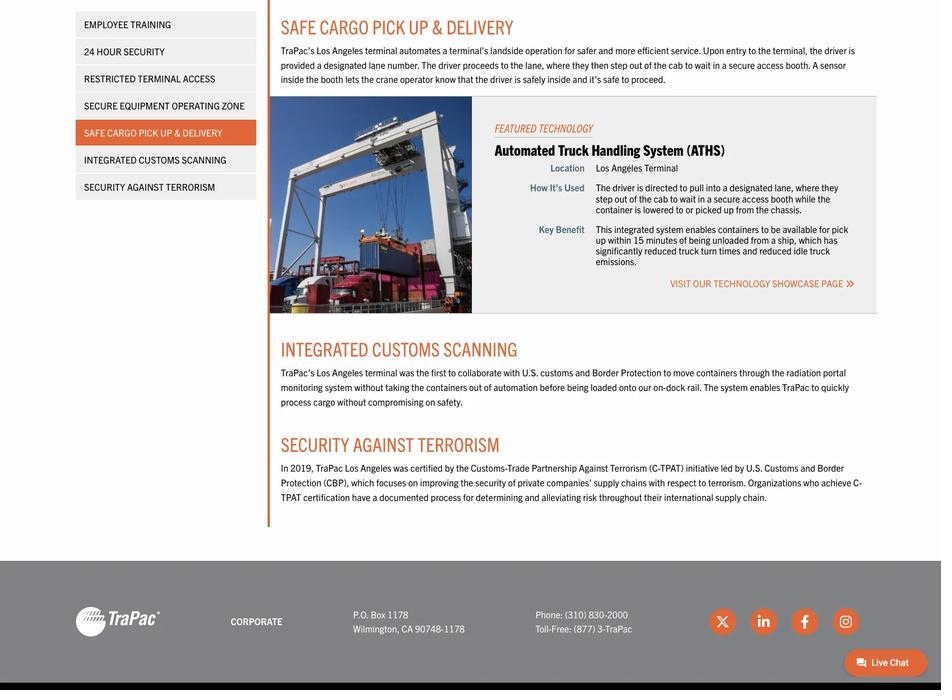 Task type: locate. For each thing, give the bounding box(es) containing it.
a right into
[[723, 182, 728, 193]]

scanning up collaborate
[[444, 337, 518, 361]]

collaborate
[[458, 367, 502, 379]]

1 horizontal spatial protection
[[621, 367, 662, 379]]

scanning
[[182, 154, 226, 166], [444, 337, 518, 361]]

trapac's inside trapac's los angeles terminal automates a terminal's landside operation for safer and more efficient service. upon entry to the terminal, the driver is provided a designated lane number. the driver proceeds to the lane, where they then step out of the cab to wait in a secure access booth. a sensor inside the booth lets the crane operator know that the driver is safely inside and it's safe to proceed.
[[281, 45, 315, 56]]

integrated customs scanning
[[84, 154, 226, 166], [281, 337, 518, 361]]

and right times
[[743, 245, 758, 257]]

integrated customs scanning down safe cargo pick up & delivery 'link' on the left of the page
[[84, 154, 226, 166]]

private
[[518, 477, 545, 489]]

training
[[130, 19, 171, 30]]

secure down entry
[[729, 59, 755, 70]]

0 vertical spatial out
[[630, 59, 643, 70]]

1 vertical spatial on
[[409, 477, 418, 489]]

operation
[[526, 45, 563, 56]]

0 vertical spatial secure
[[729, 59, 755, 70]]

key benefit
[[539, 224, 585, 235]]

1 horizontal spatial designated
[[730, 182, 773, 193]]

how it's used
[[531, 182, 585, 193]]

with up automation
[[504, 367, 520, 379]]

1 vertical spatial cargo
[[107, 127, 136, 138]]

1 horizontal spatial customs
[[372, 337, 440, 361]]

0 horizontal spatial u.s.
[[522, 367, 539, 379]]

driver up sensor
[[825, 45, 847, 56]]

booth left lets
[[321, 74, 343, 85]]

to
[[749, 45, 757, 56], [501, 59, 509, 70], [686, 59, 693, 70], [622, 74, 630, 85], [680, 182, 688, 193], [671, 193, 678, 204], [676, 204, 684, 215], [762, 224, 769, 235], [449, 367, 456, 379], [664, 367, 672, 379], [812, 382, 820, 393], [699, 477, 707, 489]]

where down operation
[[547, 59, 571, 70]]

of up proceed. at right top
[[645, 59, 652, 70]]

protection down the 2019,
[[281, 477, 322, 489]]

border inside in 2019, trapac los angeles was certified by the customs-trade partnership against terrorism (c-tpat) initiative led by u.s. customs and border protection (cbp), which focuses on improving the security of private companies' supply chains with respect to terrorism. organizations who achieve c- tpat certification have a documented process for determining and alleviating risk throughout their international supply chain.
[[818, 463, 845, 474]]

page
[[822, 278, 844, 289]]

terminal inside trapac's los angeles terminal was the first to collaborate with u.s. customs and border protection to move containers through the radiation portal monitoring system without taking the containers out of automation before being loaded onto our on-dock rail. the system enables trapac to quickly process cargo without compromising on safety.
[[365, 367, 398, 379]]

trapac's inside trapac's los angeles terminal was the first to collaborate with u.s. customs and border protection to move containers through the radiation portal monitoring system without taking the containers out of automation before being loaded onto our on-dock rail. the system enables trapac to quickly process cargo without compromising on safety.
[[281, 367, 315, 379]]

where inside the driver is directed to pull into a designated lane, where they step out of the cab to wait in a secure access booth while the container is lowered to or picked up from the chassis.
[[796, 182, 820, 193]]

process
[[281, 396, 311, 408], [431, 492, 461, 503]]

turn
[[702, 245, 718, 257]]

2 vertical spatial against
[[579, 463, 609, 474]]

1 horizontal spatial safe
[[281, 14, 316, 38]]

in inside the driver is directed to pull into a designated lane, where they step out of the cab to wait in a secure access booth while the container is lowered to or picked up from the chassis.
[[698, 193, 706, 204]]

0 horizontal spatial designated
[[324, 59, 367, 70]]

for inside trapac's los angeles terminal automates a terminal's landside operation for safer and more efficient service. upon entry to the terminal, the driver is provided a designated lane number. the driver proceeds to the lane, where they then step out of the cab to wait in a secure access booth. a sensor inside the booth lets the crane operator know that the driver is safely inside and it's safe to proceed.
[[565, 45, 576, 56]]

truck left turn
[[679, 245, 699, 257]]

(877)
[[574, 624, 596, 635]]

out up the integrated at the right top of page
[[615, 193, 628, 204]]

1 vertical spatial process
[[431, 492, 461, 503]]

cab inside trapac's los angeles terminal automates a terminal's landside operation for safer and more efficient service. upon entry to the terminal, the driver is provided a designated lane number. the driver proceeds to the lane, where they then step out of the cab to wait in a secure access booth. a sensor inside the booth lets the crane operator know that the driver is safely inside and it's safe to proceed.
[[669, 59, 683, 70]]

border inside trapac's los angeles terminal was the first to collaborate with u.s. customs and border protection to move containers through the radiation portal monitoring system without taking the containers out of automation before being loaded onto our on-dock rail. the system enables trapac to quickly process cargo without compromising on safety.
[[593, 367, 619, 379]]

a inside this integrated system enables containers to be available for pick up within 15 minutes of being unloaded from a ship, which has significantly reduced truck turn times and reduced idle truck emissions.
[[772, 235, 776, 246]]

security against terrorism up focuses
[[281, 432, 500, 457]]

footer
[[0, 562, 942, 691]]

quickly
[[822, 382, 850, 393]]

0 horizontal spatial &
[[174, 127, 180, 138]]

1 horizontal spatial where
[[796, 182, 820, 193]]

trapac's up provided
[[281, 45, 315, 56]]

they
[[573, 59, 589, 70], [822, 182, 839, 193]]

against inside in 2019, trapac los angeles was certified by the customs-trade partnership against terrorism (c-tpat) initiative led by u.s. customs and border protection (cbp), which focuses on improving the security of private companies' supply chains with respect to terrorism. organizations who achieve c- tpat certification have a documented process for determining and alleviating risk throughout their international supply chain.
[[579, 463, 609, 474]]

without left taking
[[355, 382, 384, 393]]

restricted
[[84, 73, 136, 84]]

0 vertical spatial terminal
[[365, 45, 398, 56]]

customs
[[139, 154, 180, 166], [372, 337, 440, 361], [765, 463, 799, 474]]

supply down terrorism.
[[716, 492, 742, 503]]

1 vertical spatial access
[[743, 193, 769, 204]]

emissions.
[[596, 256, 637, 267]]

customs up taking
[[372, 337, 440, 361]]

pick up automates
[[373, 14, 405, 38]]

the down the proceeds
[[476, 74, 488, 85]]

angeles down handling
[[612, 162, 643, 174]]

safe
[[604, 74, 620, 85]]

lets
[[346, 74, 359, 85]]

p.o.
[[353, 609, 369, 621]]

0 vertical spatial designated
[[324, 59, 367, 70]]

booth left 'while'
[[771, 193, 794, 204]]

system down through
[[721, 382, 748, 393]]

is
[[849, 45, 856, 56], [515, 74, 521, 85], [637, 182, 644, 193], [635, 204, 642, 215]]

compromising
[[368, 396, 424, 408]]

1 vertical spatial designated
[[730, 182, 773, 193]]

a inside in 2019, trapac los angeles was certified by the customs-trade partnership against terrorism (c-tpat) initiative led by u.s. customs and border protection (cbp), which focuses on improving the security of private companies' supply chains with respect to terrorism. organizations who achieve c- tpat certification have a documented process for determining and alleviating risk throughout their international supply chain.
[[373, 492, 378, 503]]

cab down service.
[[669, 59, 683, 70]]

0 horizontal spatial 1178
[[388, 609, 409, 621]]

being
[[689, 235, 711, 246], [567, 382, 589, 393]]

trapac's los angeles terminal was the first to collaborate with u.s. customs and border protection to move containers through the radiation portal monitoring system without taking the containers out of automation before being loaded onto our on-dock rail. the system enables trapac to quickly process cargo without compromising on safety.
[[281, 367, 850, 408]]

dock
[[667, 382, 686, 393]]

1 horizontal spatial reduced
[[760, 245, 792, 257]]

2 horizontal spatial the
[[704, 382, 719, 393]]

containers up rail.
[[697, 367, 738, 379]]

angeles up focuses
[[361, 463, 392, 474]]

1178 right ca in the left bottom of the page
[[444, 624, 465, 635]]

designated right into
[[730, 182, 773, 193]]

containers up safety.
[[426, 382, 467, 393]]

delivery down operating
[[182, 127, 222, 138]]

partnership
[[532, 463, 577, 474]]

1 horizontal spatial integrated customs scanning
[[281, 337, 518, 361]]

featured
[[495, 121, 537, 135]]

protection up the our
[[621, 367, 662, 379]]

step down more
[[611, 59, 628, 70]]

the right rail.
[[704, 382, 719, 393]]

0 vertical spatial step
[[611, 59, 628, 70]]

1 terminal from the top
[[365, 45, 398, 56]]

0 horizontal spatial inside
[[281, 74, 304, 85]]

technology down times
[[714, 278, 771, 289]]

0 horizontal spatial scanning
[[182, 154, 226, 166]]

1 vertical spatial wait
[[680, 193, 696, 204]]

supply up throughout
[[594, 477, 620, 489]]

step inside the driver is directed to pull into a designated lane, where they step out of the cab to wait in a secure access booth while the container is lowered to or picked up from the chassis.
[[596, 193, 613, 204]]

where
[[547, 59, 571, 70], [796, 182, 820, 193]]

1 vertical spatial up
[[160, 127, 172, 138]]

830-
[[589, 609, 608, 621]]

of inside this integrated system enables containers to be available for pick up within 15 minutes of being unloaded from a ship, which has significantly reduced truck turn times and reduced idle truck emissions.
[[680, 235, 687, 246]]

system inside this integrated system enables containers to be available for pick up within 15 minutes of being unloaded from a ship, which has significantly reduced truck turn times and reduced idle truck emissions.
[[657, 224, 684, 235]]

1 vertical spatial enables
[[751, 382, 781, 393]]

1 horizontal spatial booth
[[771, 193, 794, 204]]

1 vertical spatial integrated customs scanning
[[281, 337, 518, 361]]

angeles up lets
[[332, 45, 363, 56]]

2 vertical spatial the
[[704, 382, 719, 393]]

in inside trapac's los angeles terminal automates a terminal's landside operation for safer and more efficient service. upon entry to the terminal, the driver is provided a designated lane number. the driver proceeds to the lane, where they then step out of the cab to wait in a secure access booth. a sensor inside the booth lets the crane operator know that the driver is safely inside and it's safe to proceed.
[[713, 59, 720, 70]]

on-
[[654, 382, 667, 393]]

terminal up secure equipment operating zone
[[138, 73, 181, 84]]

cab
[[669, 59, 683, 70], [654, 193, 669, 204]]

system
[[657, 224, 684, 235], [325, 382, 353, 393], [721, 382, 748, 393]]

1 vertical spatial cab
[[654, 193, 669, 204]]

0 vertical spatial in
[[713, 59, 720, 70]]

1178 up ca in the left bottom of the page
[[388, 609, 409, 621]]

against up focuses
[[353, 432, 414, 457]]

0 vertical spatial security against terrorism
[[84, 181, 215, 193]]

2 trapac's from the top
[[281, 367, 315, 379]]

and right customs
[[576, 367, 591, 379]]

footer containing p.o. box 1178
[[0, 562, 942, 691]]

step
[[611, 59, 628, 70], [596, 193, 613, 204]]

1 vertical spatial step
[[596, 193, 613, 204]]

trapac down radiation at the bottom of the page
[[783, 382, 810, 393]]

1 vertical spatial u.s.
[[747, 463, 763, 474]]

delivery up terminal's
[[447, 14, 514, 38]]

(aths)
[[687, 140, 726, 159]]

they down safer
[[573, 59, 589, 70]]

security against terrorism
[[84, 181, 215, 193], [281, 432, 500, 457]]

safe up provided
[[281, 14, 316, 38]]

the inside trapac's los angeles terminal automates a terminal's landside operation for safer and more efficient service. upon entry to the terminal, the driver is provided a designated lane number. the driver proceeds to the lane, where they then step out of the cab to wait in a secure access booth. a sensor inside the booth lets the crane operator know that the driver is safely inside and it's safe to proceed.
[[422, 59, 437, 70]]

up up automates
[[409, 14, 429, 38]]

2 horizontal spatial for
[[820, 224, 830, 235]]

process down monitoring
[[281, 396, 311, 408]]

0 horizontal spatial cargo
[[107, 127, 136, 138]]

has
[[824, 235, 838, 246]]

0 horizontal spatial protection
[[281, 477, 322, 489]]

the down los angeles terminal
[[639, 193, 652, 204]]

protection inside in 2019, trapac los angeles was certified by the customs-trade partnership against terrorism (c-tpat) initiative led by u.s. customs and border protection (cbp), which focuses on improving the security of private companies' supply chains with respect to terrorism. organizations who achieve c- tpat certification have a documented process for determining and alleviating risk throughout their international supply chain.
[[281, 477, 322, 489]]

1178
[[388, 609, 409, 621], [444, 624, 465, 635]]

a right pull
[[708, 193, 712, 204]]

up down secure equipment operating zone link
[[160, 127, 172, 138]]

the
[[422, 59, 437, 70], [596, 182, 611, 193], [704, 382, 719, 393]]

1 vertical spatial without
[[337, 396, 366, 408]]

from left be at the right of the page
[[751, 235, 770, 246]]

1 vertical spatial secure
[[714, 193, 741, 204]]

0 vertical spatial trapac's
[[281, 45, 315, 56]]

enables down 'picked'
[[686, 224, 717, 235]]

delivery inside 'link'
[[182, 127, 222, 138]]

0 horizontal spatial against
[[127, 181, 164, 193]]

integrated up monitoring
[[281, 337, 369, 361]]

angeles up cargo
[[332, 367, 363, 379]]

lowered
[[644, 204, 674, 215]]

border up achieve
[[818, 463, 845, 474]]

process inside in 2019, trapac los angeles was certified by the customs-trade partnership against terrorism (c-tpat) initiative led by u.s. customs and border protection (cbp), which focuses on improving the security of private companies' supply chains with respect to terrorism. organizations who achieve c- tpat certification have a documented process for determining and alleviating risk throughout their international supply chain.
[[431, 492, 461, 503]]

1 vertical spatial security against terrorism
[[281, 432, 500, 457]]

1 horizontal spatial safe cargo pick up & delivery
[[281, 14, 514, 38]]

where up 'chassis.'
[[796, 182, 820, 193]]

integrated
[[84, 154, 136, 166], [281, 337, 369, 361]]

wait left into
[[680, 193, 696, 204]]

terminal
[[138, 73, 181, 84], [645, 162, 679, 174]]

with
[[504, 367, 520, 379], [649, 477, 666, 489]]

pick down equipment
[[139, 127, 158, 138]]

customs down safe cargo pick up & delivery 'link' on the left of the page
[[139, 154, 180, 166]]

of left lowered
[[630, 193, 637, 204]]

0 vertical spatial process
[[281, 396, 311, 408]]

0 vertical spatial wait
[[695, 59, 711, 70]]

from inside this integrated system enables containers to be available for pick up within 15 minutes of being unloaded from a ship, which has significantly reduced truck turn times and reduced idle truck emissions.
[[751, 235, 770, 246]]

focuses
[[377, 477, 407, 489]]

0 horizontal spatial booth
[[321, 74, 343, 85]]

trapac inside in 2019, trapac los angeles was certified by the customs-trade partnership against terrorism (c-tpat) initiative led by u.s. customs and border protection (cbp), which focuses on improving the security of private companies' supply chains with respect to terrorism. organizations who achieve c- tpat certification have a documented process for determining and alleviating risk throughout their international supply chain.
[[316, 463, 343, 474]]

with down (c-
[[649, 477, 666, 489]]

in left into
[[698, 193, 706, 204]]

out down collaborate
[[470, 382, 482, 393]]

0 horizontal spatial they
[[573, 59, 589, 70]]

enables down through
[[751, 382, 781, 393]]

loaded
[[591, 382, 617, 393]]

1 horizontal spatial cargo
[[320, 14, 369, 38]]

terminal down system
[[645, 162, 679, 174]]

visit our technology showcase page link
[[671, 278, 855, 289]]

90748-
[[415, 624, 444, 635]]

for left 'pick'
[[820, 224, 830, 235]]

onto
[[620, 382, 637, 393]]

they inside the driver is directed to pull into a designated lane, where they step out of the cab to wait in a secure access booth while the container is lowered to or picked up from the chassis.
[[822, 182, 839, 193]]

security
[[476, 477, 506, 489]]

process inside trapac's los angeles terminal was the first to collaborate with u.s. customs and border protection to move containers through the radiation portal monitoring system without taking the containers out of automation before being loaded onto our on-dock rail. the system enables trapac to quickly process cargo without compromising on safety.
[[281, 396, 311, 408]]

terrorism
[[166, 181, 215, 193], [418, 432, 500, 457], [611, 463, 648, 474]]

1 horizontal spatial for
[[565, 45, 576, 56]]

1 vertical spatial which
[[352, 477, 375, 489]]

certified
[[411, 463, 443, 474]]

1 trapac's from the top
[[281, 45, 315, 56]]

border up loaded
[[593, 367, 619, 379]]

1 horizontal spatial being
[[689, 235, 711, 246]]

containers inside this integrated system enables containers to be available for pick up within 15 minutes of being unloaded from a ship, which has significantly reduced truck turn times and reduced idle truck emissions.
[[719, 224, 760, 235]]

lane, inside trapac's los angeles terminal automates a terminal's landside operation for safer and more efficient service. upon entry to the terminal, the driver is provided a designated lane number. the driver proceeds to the lane, where they then step out of the cab to wait in a secure access booth. a sensor inside the booth lets the crane operator know that the driver is safely inside and it's safe to proceed.
[[526, 59, 545, 70]]

0 vertical spatial access
[[758, 59, 784, 70]]

for left determining
[[463, 492, 474, 503]]

location
[[551, 162, 585, 174]]

0 vertical spatial on
[[426, 396, 436, 408]]

was
[[400, 367, 415, 379], [394, 463, 409, 474]]

safe down secure
[[84, 127, 105, 138]]

lane, up safely
[[526, 59, 545, 70]]

0 horizontal spatial up
[[160, 127, 172, 138]]

up
[[409, 14, 429, 38], [160, 127, 172, 138]]

visit our technology showcase page
[[671, 278, 846, 289]]

for left safer
[[565, 45, 576, 56]]

being inside this integrated system enables containers to be available for pick up within 15 minutes of being unloaded from a ship, which has significantly reduced truck turn times and reduced idle truck emissions.
[[689, 235, 711, 246]]

it's
[[550, 182, 563, 193]]

or
[[686, 204, 694, 215]]

and up who on the right bottom of the page
[[801, 463, 816, 474]]

they right 'while'
[[822, 182, 839, 193]]

used
[[565, 182, 585, 193]]

1 horizontal spatial technology
[[714, 278, 771, 289]]

0 vertical spatial delivery
[[447, 14, 514, 38]]

u.s. inside in 2019, trapac los angeles was certified by the customs-trade partnership against terrorism (c-tpat) initiative led by u.s. customs and border protection (cbp), which focuses on improving the security of private companies' supply chains with respect to terrorism. organizations who achieve c- tpat certification have a documented process for determining and alleviating risk throughout their international supply chain.
[[747, 463, 763, 474]]

2 truck from the left
[[810, 245, 831, 257]]

0 horizontal spatial pick
[[139, 127, 158, 138]]

which left has
[[799, 235, 822, 246]]

against up the companies' at the bottom of page
[[579, 463, 609, 474]]

2 inside from the left
[[548, 74, 571, 85]]

being left unloaded
[[689, 235, 711, 246]]

directed
[[646, 182, 678, 193]]

by right led
[[735, 463, 745, 474]]

1 vertical spatial out
[[615, 193, 628, 204]]

0 horizontal spatial in
[[698, 193, 706, 204]]

inside
[[281, 74, 304, 85], [548, 74, 571, 85]]

0 horizontal spatial being
[[567, 382, 589, 393]]

1 horizontal spatial truck
[[810, 245, 831, 257]]

terminal,
[[773, 45, 808, 56]]

2 terminal from the top
[[365, 367, 398, 379]]

a left ship,
[[772, 235, 776, 246]]

access
[[758, 59, 784, 70], [743, 193, 769, 204]]

1 vertical spatial lane,
[[775, 182, 794, 193]]

0 horizontal spatial integrated
[[84, 154, 136, 166]]

1 horizontal spatial terrorism
[[418, 432, 500, 457]]

0 vertical spatial up
[[724, 204, 734, 215]]

cab left or
[[654, 193, 669, 204]]

companies'
[[547, 477, 592, 489]]

1 vertical spatial they
[[822, 182, 839, 193]]

1 reduced from the left
[[645, 245, 677, 257]]

solid image
[[846, 279, 855, 288]]

0 horizontal spatial trapac
[[316, 463, 343, 474]]

safe cargo pick up & delivery down equipment
[[84, 127, 222, 138]]

out down more
[[630, 59, 643, 70]]

1 vertical spatial technology
[[714, 278, 771, 289]]

1 horizontal spatial border
[[818, 463, 845, 474]]

24 hour security
[[84, 46, 164, 57]]

1 vertical spatial for
[[820, 224, 830, 235]]

1 horizontal spatial scanning
[[444, 337, 518, 361]]

chassis.
[[771, 204, 803, 215]]

corporate
[[231, 617, 283, 628]]

1 horizontal spatial out
[[615, 193, 628, 204]]

terminal inside trapac's los angeles terminal automates a terminal's landside operation for safer and more efficient service. upon entry to the terminal, the driver is provided a designated lane number. the driver proceeds to the lane, where they then step out of the cab to wait in a secure access booth. a sensor inside the booth lets the crane operator know that the driver is safely inside and it's safe to proceed.
[[365, 45, 398, 56]]

protection
[[621, 367, 662, 379], [281, 477, 322, 489]]

booth inside the driver is directed to pull into a designated lane, where they step out of the cab to wait in a secure access booth while the container is lowered to or picked up from the chassis.
[[771, 193, 794, 204]]

from up unloaded
[[736, 204, 755, 215]]

equipment
[[119, 100, 170, 111]]

access down terminal,
[[758, 59, 784, 70]]

wait inside trapac's los angeles terminal automates a terminal's landside operation for safer and more efficient service. upon entry to the terminal, the driver is provided a designated lane number. the driver proceeds to the lane, where they then step out of the cab to wait in a secure access booth. a sensor inside the booth lets the crane operator know that the driver is safely inside and it's safe to proceed.
[[695, 59, 711, 70]]

reduced right 15
[[645, 245, 677, 257]]

secure right pull
[[714, 193, 741, 204]]

with inside trapac's los angeles terminal was the first to collaborate with u.s. customs and border protection to move containers through the radiation portal monitoring system without taking the containers out of automation before being loaded onto our on-dock rail. the system enables trapac to quickly process cargo without compromising on safety.
[[504, 367, 520, 379]]

0 vertical spatial for
[[565, 45, 576, 56]]

1 vertical spatial with
[[649, 477, 666, 489]]

0 vertical spatial security
[[123, 46, 164, 57]]

wilmington,
[[353, 624, 400, 635]]

3-
[[598, 624, 606, 635]]

0 horizontal spatial for
[[463, 492, 474, 503]]

access inside the driver is directed to pull into a designated lane, where they step out of the cab to wait in a secure access booth while the container is lowered to or picked up from the chassis.
[[743, 193, 769, 204]]

integrated down secure
[[84, 154, 136, 166]]

0 vertical spatial they
[[573, 59, 589, 70]]

safe
[[281, 14, 316, 38], [84, 127, 105, 138]]

by up improving
[[445, 463, 454, 474]]

system up cargo
[[325, 382, 353, 393]]

system down lowered
[[657, 224, 684, 235]]

cargo up lets
[[320, 14, 369, 38]]

secure inside trapac's los angeles terminal automates a terminal's landside operation for safer and more efficient service. upon entry to the terminal, the driver is provided a designated lane number. the driver proceeds to the lane, where they then step out of the cab to wait in a secure access booth. a sensor inside the booth lets the crane operator know that the driver is safely inside and it's safe to proceed.
[[729, 59, 755, 70]]

without right cargo
[[337, 396, 366, 408]]

by
[[445, 463, 454, 474], [735, 463, 745, 474]]

1 vertical spatial pick
[[139, 127, 158, 138]]

was up taking
[[400, 367, 415, 379]]

terminal up taking
[[365, 367, 398, 379]]

0 horizontal spatial safe
[[84, 127, 105, 138]]

1 vertical spatial protection
[[281, 477, 322, 489]]

chain.
[[744, 492, 768, 503]]

1 horizontal spatial inside
[[548, 74, 571, 85]]

1 vertical spatial safe
[[84, 127, 105, 138]]

trapac's up monitoring
[[281, 367, 315, 379]]

for inside this integrated system enables containers to be available for pick up within 15 minutes of being unloaded from a ship, which has significantly reduced truck turn times and reduced idle truck emissions.
[[820, 224, 830, 235]]

1 horizontal spatial &
[[432, 14, 443, 38]]

0 horizontal spatial which
[[352, 477, 375, 489]]

safe cargo pick up & delivery
[[281, 14, 514, 38], [84, 127, 222, 138]]

designated up lets
[[324, 59, 367, 70]]

los inside trapac's los angeles terminal was the first to collaborate with u.s. customs and border protection to move containers through the radiation portal monitoring system without taking the containers out of automation before being loaded onto our on-dock rail. the system enables trapac to quickly process cargo without compromising on safety.
[[317, 367, 330, 379]]

los
[[317, 45, 330, 56], [596, 162, 610, 174], [317, 367, 330, 379], [345, 463, 359, 474]]

of inside trapac's los angeles terminal automates a terminal's landside operation for safer and more efficient service. upon entry to the terminal, the driver is provided a designated lane number. the driver proceeds to the lane, where they then step out of the cab to wait in a secure access booth. a sensor inside the booth lets the crane operator know that the driver is safely inside and it's safe to proceed.
[[645, 59, 652, 70]]

1 truck from the left
[[679, 245, 699, 257]]

customs up the organizations
[[765, 463, 799, 474]]

1 horizontal spatial by
[[735, 463, 745, 474]]

0 vertical spatial technology
[[539, 121, 593, 135]]

entry
[[727, 45, 747, 56]]

1 vertical spatial terminal
[[645, 162, 679, 174]]

1 vertical spatial booth
[[771, 193, 794, 204]]



Task type: describe. For each thing, give the bounding box(es) containing it.
0 horizontal spatial integrated customs scanning
[[84, 154, 226, 166]]

be
[[771, 224, 781, 235]]

available
[[783, 224, 818, 235]]

the driver is directed to pull into a designated lane, where they step out of the cab to wait in a secure access booth while the container is lowered to or picked up from the chassis.
[[596, 182, 839, 215]]

and down private
[[525, 492, 540, 503]]

1 horizontal spatial 1178
[[444, 624, 465, 635]]

on inside in 2019, trapac los angeles was certified by the customs-trade partnership against terrorism (c-tpat) initiative led by u.s. customs and border protection (cbp), which focuses on improving the security of private companies' supply chains with respect to terrorism. organizations who achieve c- tpat certification have a documented process for determining and alleviating risk throughout their international supply chain.
[[409, 477, 418, 489]]

automated
[[495, 140, 556, 159]]

1 vertical spatial customs
[[372, 337, 440, 361]]

number.
[[388, 59, 420, 70]]

through
[[740, 367, 770, 379]]

lane, inside the driver is directed to pull into a designated lane, where they step out of the cab to wait in a secure access booth while the container is lowered to or picked up from the chassis.
[[775, 182, 794, 193]]

trapac inside trapac's los angeles terminal was the first to collaborate with u.s. customs and border protection to move containers through the radiation portal monitoring system without taking the containers out of automation before being loaded onto our on-dock rail. the system enables trapac to quickly process cargo without compromising on safety.
[[783, 382, 810, 393]]

first
[[431, 367, 447, 379]]

pick inside 'link'
[[139, 127, 158, 138]]

booth inside trapac's los angeles terminal automates a terminal's landside operation for safer and more efficient service. upon entry to the terminal, the driver is provided a designated lane number. the driver proceeds to the lane, where they then step out of the cab to wait in a secure access booth. a sensor inside the booth lets the crane operator know that the driver is safely inside and it's safe to proceed.
[[321, 74, 343, 85]]

the inside trapac's los angeles terminal was the first to collaborate with u.s. customs and border protection to move containers through the radiation portal monitoring system without taking the containers out of automation before being loaded onto our on-dock rail. the system enables trapac to quickly process cargo without compromising on safety.
[[704, 382, 719, 393]]

0 vertical spatial against
[[127, 181, 164, 193]]

1 vertical spatial supply
[[716, 492, 742, 503]]

terminal for cargo
[[365, 45, 398, 56]]

0 vertical spatial safe cargo pick up & delivery
[[281, 14, 514, 38]]

technology inside featured technology automated truck handling system (aths)
[[539, 121, 593, 135]]

this
[[596, 224, 613, 235]]

0 vertical spatial without
[[355, 382, 384, 393]]

0 vertical spatial scanning
[[182, 154, 226, 166]]

in 2019, trapac los angeles was certified by the customs-trade partnership against terrorism (c-tpat) initiative led by u.s. customs and border protection (cbp), which focuses on improving the security of private companies' supply chains with respect to terrorism. organizations who achieve c- tpat certification have a documented process for determining and alleviating risk throughout their international supply chain.
[[281, 463, 863, 503]]

cargo inside 'link'
[[107, 127, 136, 138]]

0 vertical spatial terminal
[[138, 73, 181, 84]]

ship,
[[778, 235, 797, 246]]

out inside trapac's los angeles terminal automates a terminal's landside operation for safer and more efficient service. upon entry to the terminal, the driver is provided a designated lane number. the driver proceeds to the lane, where they then step out of the cab to wait in a secure access booth. a sensor inside the booth lets the crane operator know that the driver is safely inside and it's safe to proceed.
[[630, 59, 643, 70]]

being inside trapac's los angeles terminal was the first to collaborate with u.s. customs and border protection to move containers through the radiation portal monitoring system without taking the containers out of automation before being loaded onto our on-dock rail. the system enables trapac to quickly process cargo without compromising on safety.
[[567, 382, 589, 393]]

of inside in 2019, trapac los angeles was certified by the customs-trade partnership against terrorism (c-tpat) initiative led by u.s. customs and border protection (cbp), which focuses on improving the security of private companies' supply chains with respect to terrorism. organizations who achieve c- tpat certification have a documented process for determining and alleviating risk throughout their international supply chain.
[[509, 477, 516, 489]]

0 vertical spatial integrated
[[84, 154, 136, 166]]

which inside in 2019, trapac los angeles was certified by the customs-trade partnership against terrorism (c-tpat) initiative led by u.s. customs and border protection (cbp), which focuses on improving the security of private companies' supply chains with respect to terrorism. organizations who achieve c- tpat certification have a documented process for determining and alleviating risk throughout their international supply chain.
[[352, 477, 375, 489]]

on inside trapac's los angeles terminal was the first to collaborate with u.s. customs and border protection to move containers through the radiation portal monitoring system without taking the containers out of automation before being loaded onto our on-dock rail. the system enables trapac to quickly process cargo without compromising on safety.
[[426, 396, 436, 408]]

2 by from the left
[[735, 463, 745, 474]]

organizations
[[749, 477, 802, 489]]

our
[[694, 278, 712, 289]]

the right lets
[[362, 74, 374, 85]]

out inside trapac's los angeles terminal was the first to collaborate with u.s. customs and border protection to move containers through the radiation portal monitoring system without taking the containers out of automation before being loaded onto our on-dock rail. the system enables trapac to quickly process cargo without compromising on safety.
[[470, 382, 482, 393]]

and left it's
[[573, 74, 588, 85]]

designated inside trapac's los angeles terminal automates a terminal's landside operation for safer and more efficient service. upon entry to the terminal, the driver is provided a designated lane number. the driver proceeds to the lane, where they then step out of the cab to wait in a secure access booth. a sensor inside the booth lets the crane operator know that the driver is safely inside and it's safe to proceed.
[[324, 59, 367, 70]]

up inside 'link'
[[160, 127, 172, 138]]

enables inside this integrated system enables containers to be available for pick up within 15 minutes of being unloaded from a ship, which has significantly reduced truck turn times and reduced idle truck emissions.
[[686, 224, 717, 235]]

to inside this integrated system enables containers to be available for pick up within 15 minutes of being unloaded from a ship, which has significantly reduced truck turn times and reduced idle truck emissions.
[[762, 224, 769, 235]]

1 horizontal spatial up
[[409, 14, 429, 38]]

2 vertical spatial security
[[281, 432, 350, 457]]

where inside trapac's los angeles terminal automates a terminal's landside operation for safer and more efficient service. upon entry to the terminal, the driver is provided a designated lane number. the driver proceeds to the lane, where they then step out of the cab to wait in a secure access booth. a sensor inside the booth lets the crane operator know that the driver is safely inside and it's safe to proceed.
[[547, 59, 571, 70]]

terrorism.
[[709, 477, 746, 489]]

pull
[[690, 182, 704, 193]]

0 horizontal spatial terrorism
[[166, 181, 215, 193]]

enables inside trapac's los angeles terminal was the first to collaborate with u.s. customs and border protection to move containers through the radiation portal monitoring system without taking the containers out of automation before being loaded onto our on-dock rail. the system enables trapac to quickly process cargo without compromising on safety.
[[751, 382, 781, 393]]

chains
[[622, 477, 647, 489]]

1 horizontal spatial delivery
[[447, 14, 514, 38]]

was inside in 2019, trapac los angeles was certified by the customs-trade partnership against terrorism (c-tpat) initiative led by u.s. customs and border protection (cbp), which focuses on improving the security of private companies' supply chains with respect to terrorism. organizations who achieve c- tpat certification have a documented process for determining and alleviating risk throughout their international supply chain.
[[394, 463, 409, 474]]

protection inside trapac's los angeles terminal was the first to collaborate with u.s. customs and border protection to move containers through the radiation portal monitoring system without taking the containers out of automation before being loaded onto our on-dock rail. the system enables trapac to quickly process cargo without compromising on safety.
[[621, 367, 662, 379]]

sensor
[[821, 59, 847, 70]]

& inside 'link'
[[174, 127, 180, 138]]

terminal for customs
[[365, 367, 398, 379]]

proceeds
[[463, 59, 499, 70]]

efficient
[[638, 45, 670, 56]]

terrorism inside in 2019, trapac los angeles was certified by the customs-trade partnership against terrorism (c-tpat) initiative led by u.s. customs and border protection (cbp), which focuses on improving the security of private companies' supply chains with respect to terrorism. organizations who achieve c- tpat certification have a documented process for determining and alleviating risk throughout their international supply chain.
[[611, 463, 648, 474]]

driver inside the driver is directed to pull into a designated lane, where they step out of the cab to wait in a secure access booth while the container is lowered to or picked up from the chassis.
[[613, 182, 635, 193]]

risk
[[583, 492, 597, 503]]

c-
[[854, 477, 863, 489]]

the down landside on the top right of the page
[[511, 59, 524, 70]]

safe cargo pick up & delivery link
[[75, 120, 256, 146]]

trapac's for safe cargo pick up & delivery
[[281, 45, 315, 56]]

24 hour security link
[[75, 38, 256, 64]]

the left customs-
[[456, 463, 469, 474]]

1 vertical spatial scanning
[[444, 337, 518, 361]]

documented
[[380, 492, 429, 503]]

secure equipment operating zone
[[84, 100, 245, 111]]

operating
[[172, 100, 220, 111]]

service.
[[672, 45, 701, 56]]

the right through
[[772, 367, 785, 379]]

of inside the driver is directed to pull into a designated lane, where they step out of the cab to wait in a secure access booth while the container is lowered to or picked up from the chassis.
[[630, 193, 637, 204]]

monitoring
[[281, 382, 323, 393]]

corporate image
[[75, 607, 160, 639]]

our
[[639, 382, 652, 393]]

los inside in 2019, trapac los angeles was certified by the customs-trade partnership against terrorism (c-tpat) initiative led by u.s. customs and border protection (cbp), which focuses on improving the security of private companies' supply chains with respect to terrorism. organizations who achieve c- tpat certification have a documented process for determining and alleviating risk throughout their international supply chain.
[[345, 463, 359, 474]]

1 vertical spatial containers
[[697, 367, 738, 379]]

a down upon
[[723, 59, 727, 70]]

from inside the driver is directed to pull into a designated lane, where they step out of the cab to wait in a secure access booth while the container is lowered to or picked up from the chassis.
[[736, 204, 755, 215]]

it's
[[590, 74, 602, 85]]

angeles inside in 2019, trapac los angeles was certified by the customs-trade partnership against terrorism (c-tpat) initiative led by u.s. customs and border protection (cbp), which focuses on improving the security of private companies' supply chains with respect to terrorism. organizations who achieve c- tpat certification have a documented process for determining and alleviating risk throughout their international supply chain.
[[361, 463, 392, 474]]

toll-
[[536, 624, 552, 635]]

the up the a at the right
[[810, 45, 823, 56]]

1 by from the left
[[445, 463, 454, 474]]

and inside this integrated system enables containers to be available for pick up within 15 minutes of being unloaded from a ship, which has significantly reduced truck turn times and reduced idle truck emissions.
[[743, 245, 758, 257]]

secure inside the driver is directed to pull into a designated lane, where they step out of the cab to wait in a secure access booth while the container is lowered to or picked up from the chassis.
[[714, 193, 741, 204]]

customs
[[541, 367, 574, 379]]

out inside the driver is directed to pull into a designated lane, where they step out of the cab to wait in a secure access booth while the container is lowered to or picked up from the chassis.
[[615, 193, 628, 204]]

2 reduced from the left
[[760, 245, 792, 257]]

access
[[183, 73, 215, 84]]

was inside trapac's los angeles terminal was the first to collaborate with u.s. customs and border protection to move containers through the radiation portal monitoring system without taking the containers out of automation before being loaded onto our on-dock rail. the system enables trapac to quickly process cargo without compromising on safety.
[[400, 367, 415, 379]]

proceed.
[[632, 74, 666, 85]]

driver up know at the left
[[439, 59, 461, 70]]

ca
[[402, 624, 413, 635]]

1 vertical spatial security
[[84, 181, 125, 193]]

safe cargo pick up & delivery inside 'link'
[[84, 127, 222, 138]]

operator
[[400, 74, 434, 85]]

2 vertical spatial containers
[[426, 382, 467, 393]]

significantly
[[596, 245, 643, 257]]

phone:
[[536, 609, 563, 621]]

(cbp),
[[324, 477, 349, 489]]

the inside the driver is directed to pull into a designated lane, where they step out of the cab to wait in a secure access booth while the container is lowered to or picked up from the chassis.
[[596, 182, 611, 193]]

trapac's for integrated customs scanning
[[281, 367, 315, 379]]

booth.
[[786, 59, 811, 70]]

1 inside from the left
[[281, 74, 304, 85]]

provided
[[281, 59, 315, 70]]

phone: (310) 830-2000 toll-free: (877) 3-trapac
[[536, 609, 633, 635]]

the left first
[[417, 367, 429, 379]]

restricted terminal access link
[[75, 66, 256, 92]]

trapac's los angeles terminal automates a terminal's landside operation for safer and more efficient service. upon entry to the terminal, the driver is provided a designated lane number. the driver proceeds to the lane, where they then step out of the cab to wait in a secure access booth. a sensor inside the booth lets the crane operator know that the driver is safely inside and it's safe to proceed.
[[281, 45, 856, 85]]

2000
[[608, 609, 628, 621]]

angeles inside trapac's los angeles terminal was the first to collaborate with u.s. customs and border protection to move containers through the radiation portal monitoring system without taking the containers out of automation before being loaded onto our on-dock rail. the system enables trapac to quickly process cargo without compromising on safety.
[[332, 367, 363, 379]]

the down provided
[[306, 74, 319, 85]]

the left terminal,
[[759, 45, 771, 56]]

restricted terminal access
[[84, 73, 215, 84]]

the right taking
[[412, 382, 424, 393]]

15
[[634, 235, 644, 246]]

the left security at the bottom
[[461, 477, 474, 489]]

radiation
[[787, 367, 822, 379]]

taking
[[386, 382, 410, 393]]

have
[[352, 492, 371, 503]]

(c-
[[650, 463, 661, 474]]

hour
[[96, 46, 121, 57]]

safe inside 'link'
[[84, 127, 105, 138]]

the right 'while'
[[818, 193, 831, 204]]

this integrated system enables containers to be available for pick up within 15 minutes of being unloaded from a ship, which has significantly reduced truck turn times and reduced idle truck emissions.
[[596, 224, 849, 267]]

and up then
[[599, 45, 614, 56]]

step inside trapac's los angeles terminal automates a terminal's landside operation for safer and more efficient service. upon entry to the terminal, the driver is provided a designated lane number. the driver proceeds to the lane, where they then step out of the cab to wait in a secure access booth. a sensor inside the booth lets the crane operator know that the driver is safely inside and it's safe to proceed.
[[611, 59, 628, 70]]

for inside in 2019, trapac los angeles was certified by the customs-trade partnership against terrorism (c-tpat) initiative led by u.s. customs and border protection (cbp), which focuses on improving the security of private companies' supply chains with respect to terrorism. organizations who achieve c- tpat certification have a documented process for determining and alleviating risk throughout their international supply chain.
[[463, 492, 474, 503]]

rail.
[[688, 382, 702, 393]]

safer
[[578, 45, 597, 56]]

0 vertical spatial safe
[[281, 14, 316, 38]]

up inside this integrated system enables containers to be available for pick up within 15 minutes of being unloaded from a ship, which has significantly reduced truck turn times and reduced idle truck emissions.
[[596, 235, 606, 246]]

featured technology automated truck handling system (aths)
[[495, 121, 726, 159]]

how
[[531, 182, 548, 193]]

safely
[[523, 74, 546, 85]]

1 vertical spatial terrorism
[[418, 432, 500, 457]]

driver down the proceeds
[[491, 74, 513, 85]]

customs inside in 2019, trapac los angeles was certified by the customs-trade partnership against terrorism (c-tpat) initiative led by u.s. customs and border protection (cbp), which focuses on improving the security of private companies' supply chains with respect to terrorism. organizations who achieve c- tpat certification have a documented process for determining and alleviating risk throughout their international supply chain.
[[765, 463, 799, 474]]

designated inside the driver is directed to pull into a designated lane, where they step out of the cab to wait in a secure access booth while the container is lowered to or picked up from the chassis.
[[730, 182, 773, 193]]

0 vertical spatial 1178
[[388, 609, 409, 621]]

led
[[721, 463, 733, 474]]

u.s. inside trapac's los angeles terminal was the first to collaborate with u.s. customs and border protection to move containers through the radiation portal monitoring system without taking the containers out of automation before being loaded onto our on-dock rail. the system enables trapac to quickly process cargo without compromising on safety.
[[522, 367, 539, 379]]

trade
[[508, 463, 530, 474]]

0 vertical spatial &
[[432, 14, 443, 38]]

improving
[[420, 477, 459, 489]]

lane
[[369, 59, 386, 70]]

and inside trapac's los angeles terminal was the first to collaborate with u.s. customs and border protection to move containers through the radiation portal monitoring system without taking the containers out of automation before being loaded onto our on-dock rail. the system enables trapac to quickly process cargo without compromising on safety.
[[576, 367, 591, 379]]

0 vertical spatial customs
[[139, 154, 180, 166]]

determining
[[476, 492, 523, 503]]

to inside in 2019, trapac los angeles was certified by the customs-trade partnership against terrorism (c-tpat) initiative led by u.s. customs and border protection (cbp), which focuses on improving the security of private companies' supply chains with respect to terrorism. organizations who achieve c- tpat certification have a documented process for determining and alleviating risk throughout their international supply chain.
[[699, 477, 707, 489]]

wait inside the driver is directed to pull into a designated lane, where they step out of the cab to wait in a secure access booth while the container is lowered to or picked up from the chassis.
[[680, 193, 696, 204]]

pick
[[832, 224, 849, 235]]

0 vertical spatial pick
[[373, 14, 405, 38]]

1 horizontal spatial security against terrorism
[[281, 432, 500, 457]]

portal
[[824, 367, 847, 379]]

truck
[[559, 140, 589, 159]]

0 horizontal spatial supply
[[594, 477, 620, 489]]

access inside trapac's los angeles terminal automates a terminal's landside operation for safer and more efficient service. upon entry to the terminal, the driver is provided a designated lane number. the driver proceeds to the lane, where they then step out of the cab to wait in a secure access booth. a sensor inside the booth lets the crane operator know that the driver is safely inside and it's safe to proceed.
[[758, 59, 784, 70]]

a left terminal's
[[443, 45, 448, 56]]

box
[[371, 609, 386, 621]]

safety.
[[438, 396, 463, 408]]

more
[[616, 45, 636, 56]]

angeles inside trapac's los angeles terminal automates a terminal's landside operation for safer and more efficient service. upon entry to the terminal, the driver is provided a designated lane number. the driver proceeds to the lane, where they then step out of the cab to wait in a secure access booth. a sensor inside the booth lets the crane operator know that the driver is safely inside and it's safe to proceed.
[[332, 45, 363, 56]]

of inside trapac's los angeles terminal was the first to collaborate with u.s. customs and border protection to move containers through the radiation portal monitoring system without taking the containers out of automation before being loaded onto our on-dock rail. the system enables trapac to quickly process cargo without compromising on safety.
[[484, 382, 492, 393]]

0 vertical spatial cargo
[[320, 14, 369, 38]]

their
[[645, 492, 663, 503]]

a right provided
[[317, 59, 322, 70]]

secure equipment operating zone link
[[75, 93, 256, 119]]

the down efficient
[[654, 59, 667, 70]]

idle
[[794, 245, 808, 257]]

automation
[[494, 382, 538, 393]]

up inside the driver is directed to pull into a designated lane, where they step out of the cab to wait in a secure access booth while the container is lowered to or picked up from the chassis.
[[724, 204, 734, 215]]

times
[[720, 245, 741, 257]]

trapac inside phone: (310) 830-2000 toll-free: (877) 3-trapac
[[606, 624, 633, 635]]

integrated customs scanning link
[[75, 147, 256, 173]]

los inside trapac's los angeles terminal automates a terminal's landside operation for safer and more efficient service. upon entry to the terminal, the driver is provided a designated lane number. the driver proceeds to the lane, where they then step out of the cab to wait in a secure access booth. a sensor inside the booth lets the crane operator know that the driver is safely inside and it's safe to proceed.
[[317, 45, 330, 56]]

cab inside the driver is directed to pull into a designated lane, where they step out of the cab to wait in a secure access booth while the container is lowered to or picked up from the chassis.
[[654, 193, 669, 204]]

(310)
[[565, 609, 587, 621]]

alleviating
[[542, 492, 581, 503]]

they inside trapac's los angeles terminal automates a terminal's landside operation for safer and more efficient service. upon entry to the terminal, the driver is provided a designated lane number. the driver proceeds to the lane, where they then step out of the cab to wait in a secure access booth. a sensor inside the booth lets the crane operator know that the driver is safely inside and it's safe to proceed.
[[573, 59, 589, 70]]

1 vertical spatial against
[[353, 432, 414, 457]]

which inside this integrated system enables containers to be available for pick up within 15 minutes of being unloaded from a ship, which has significantly reduced truck turn times and reduced idle truck emissions.
[[799, 235, 822, 246]]

within
[[608, 235, 632, 246]]

0 horizontal spatial system
[[325, 382, 353, 393]]

2 horizontal spatial system
[[721, 382, 748, 393]]

los angeles terminal
[[596, 162, 679, 174]]

the left 'chassis.'
[[757, 204, 769, 215]]

1 horizontal spatial integrated
[[281, 337, 369, 361]]

landside
[[491, 45, 524, 56]]

with inside in 2019, trapac los angeles was certified by the customs-trade partnership against terrorism (c-tpat) initiative led by u.s. customs and border protection (cbp), which focuses on improving the security of private companies' supply chains with respect to terrorism. organizations who achieve c- tpat certification have a documented process for determining and alleviating risk throughout their international supply chain.
[[649, 477, 666, 489]]



Task type: vqa. For each thing, say whether or not it's contained in the screenshot.
'–'
no



